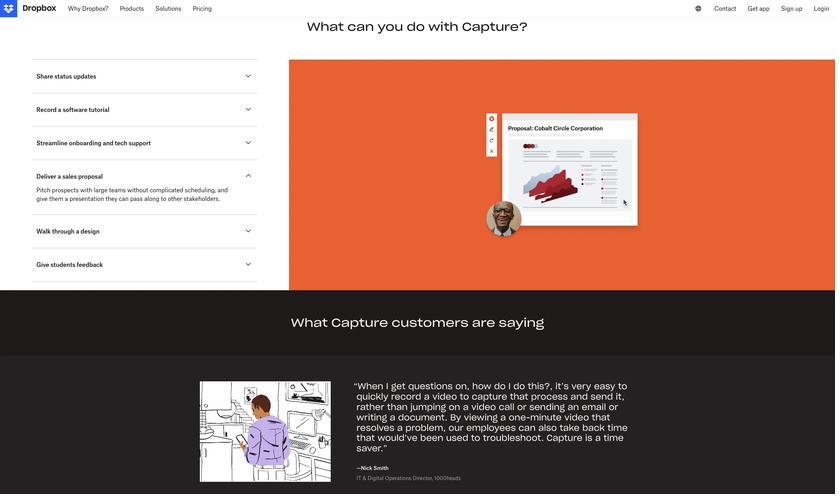 Task type: vqa. For each thing, say whether or not it's contained in the screenshot.
Signatures link
no



Task type: describe. For each thing, give the bounding box(es) containing it.
scheduling,
[[185, 187, 216, 194]]

how
[[472, 382, 491, 393]]

very
[[571, 382, 591, 393]]

record a software tutorial
[[36, 106, 109, 114]]

why dropbox? button
[[62, 0, 114, 17]]

1 or from the left
[[517, 402, 527, 413]]

without
[[127, 187, 148, 194]]

what for what can you do with capture?
[[307, 19, 344, 34]]

deliver
[[36, 173, 56, 180]]

1 vertical spatial that
[[592, 413, 610, 424]]

record
[[391, 392, 421, 403]]

sign up link
[[775, 0, 808, 17]]

one-
[[509, 413, 530, 424]]

solutions button
[[150, 0, 187, 17]]

been
[[420, 433, 443, 444]]

jumping
[[410, 402, 446, 413]]

than
[[387, 402, 408, 413]]

0 vertical spatial with
[[428, 19, 459, 34]]

give
[[36, 196, 48, 203]]

0 horizontal spatial and
[[103, 140, 113, 147]]

stakeholders.
[[184, 196, 220, 203]]

take
[[560, 423, 580, 434]]

employees
[[466, 423, 516, 434]]

get app
[[748, 5, 770, 12]]

prospects
[[52, 187, 79, 194]]

our
[[449, 423, 464, 434]]

0 horizontal spatial video
[[432, 392, 457, 403]]

email
[[582, 402, 606, 413]]

0 vertical spatial that
[[510, 392, 528, 403]]

a inside pitch prospects with large teams without complicated scheduling, and give them a presentation they can pass along to other stakeholders.
[[65, 196, 68, 203]]

contact button
[[709, 0, 742, 17]]

2 vertical spatial that
[[357, 433, 375, 444]]

proposal
[[78, 173, 103, 180]]

get
[[391, 382, 405, 393]]

sending
[[529, 402, 565, 413]]

viewing
[[464, 413, 498, 424]]

1 horizontal spatial do
[[494, 382, 506, 393]]

to inside pitch prospects with large teams without complicated scheduling, and give them a presentation they can pass along to other stakeholders.
[[161, 196, 166, 203]]

share status updates
[[36, 73, 96, 80]]

through
[[52, 228, 75, 235]]

software
[[63, 106, 87, 114]]

design
[[81, 228, 100, 235]]

minute
[[530, 413, 562, 424]]

would've
[[378, 433, 417, 444]]

along
[[144, 196, 159, 203]]

teams
[[109, 187, 126, 194]]

share
[[36, 73, 53, 80]]

problem,
[[405, 423, 446, 434]]

an
[[568, 402, 579, 413]]

record
[[36, 106, 57, 114]]

2 horizontal spatial do
[[513, 382, 525, 393]]

pitch prospects with large teams without complicated scheduling, and give them a presentation they can pass along to other stakeholders.
[[36, 187, 228, 203]]

1000heads
[[434, 476, 461, 482]]

deliver a sales proposal
[[36, 173, 103, 180]]

why dropbox?
[[68, 5, 108, 12]]

capture?
[[462, 19, 528, 34]]

get
[[748, 5, 758, 12]]

complicated
[[150, 187, 183, 194]]

large
[[94, 187, 107, 194]]

give
[[36, 262, 49, 269]]

questions
[[408, 382, 453, 393]]

are
[[472, 316, 495, 331]]

students
[[51, 262, 75, 269]]

by
[[450, 413, 461, 424]]

solutions
[[155, 5, 181, 12]]

streamline onboarding and tech support
[[36, 140, 151, 147]]

capture
[[472, 392, 507, 403]]

saying
[[499, 316, 544, 331]]

to left how
[[460, 392, 469, 403]]

other
[[168, 196, 182, 203]]

also
[[538, 423, 557, 434]]

pitch
[[36, 187, 50, 194]]

smith
[[374, 466, 388, 472]]

it's
[[555, 382, 569, 393]]

this?,
[[528, 382, 553, 393]]

quickly
[[357, 392, 388, 403]]

sign up
[[781, 5, 802, 12]]

what can you do with capture?
[[307, 19, 528, 34]]



Task type: locate. For each thing, give the bounding box(es) containing it.
a man in home office looks at his phone image
[[200, 382, 331, 483]]

1 i from the left
[[386, 382, 388, 393]]

1 vertical spatial can
[[119, 196, 129, 203]]

customers
[[392, 316, 469, 331]]

can down teams
[[119, 196, 129, 203]]

can inside pitch prospects with large teams without complicated scheduling, and give them a presentation they can pass along to other stakeholders.
[[119, 196, 129, 203]]

onboarding
[[69, 140, 101, 147]]

used
[[446, 433, 468, 444]]

do right you
[[407, 19, 425, 34]]

2 horizontal spatial can
[[519, 423, 536, 434]]

time right back
[[608, 423, 628, 434]]

0 horizontal spatial can
[[119, 196, 129, 203]]

on,
[[455, 382, 469, 393]]

2 horizontal spatial video
[[564, 413, 589, 424]]

resolves
[[357, 423, 394, 434]]

that down writing
[[357, 433, 375, 444]]

video up is
[[564, 413, 589, 424]]

—nick smith
[[357, 466, 388, 472]]

2 or from the left
[[609, 402, 618, 413]]

pricing
[[193, 5, 212, 12]]

products button
[[114, 0, 150, 17]]

can
[[347, 19, 374, 34], [119, 196, 129, 203], [519, 423, 536, 434]]

contact
[[714, 5, 736, 12]]

it & digital operations director, 1000heads
[[357, 476, 461, 482]]

to right 'easy'
[[618, 382, 627, 393]]

dropbox?
[[82, 5, 108, 12]]

status
[[54, 73, 72, 80]]

and left "tech"
[[103, 140, 113, 147]]

1 vertical spatial what
[[291, 316, 328, 331]]

0 horizontal spatial or
[[517, 402, 527, 413]]

0 vertical spatial can
[[347, 19, 374, 34]]

updates
[[73, 73, 96, 80]]

1 horizontal spatial i
[[508, 382, 511, 393]]

give students feedback
[[36, 262, 103, 269]]

and right it's
[[571, 392, 588, 403]]

get app button
[[742, 0, 775, 17]]

2 i from the left
[[508, 382, 511, 393]]

i
[[386, 382, 388, 393], [508, 382, 511, 393]]

or right call
[[517, 402, 527, 413]]

to down the complicated
[[161, 196, 166, 203]]

capture inside "when i get questions on, how do i do this?, it's very easy to quickly record a video to capture that process and send it, rather than jumping on a video call or sending an email or writing a document. by viewing a one-minute video that resolves a problem, our employees can also take back time that would've been used to troubleshoot. capture is a time saver."
[[547, 433, 582, 444]]

0 vertical spatial and
[[103, 140, 113, 147]]

a screenshot of a sales proposal, with a thumbnail of a presenter in the corner and the dropbox capture toolbar image
[[306, 77, 818, 274]]

pricing link
[[187, 0, 218, 17]]

presentation
[[70, 196, 104, 203]]

tech
[[115, 140, 127, 147]]

that up the one-
[[510, 392, 528, 403]]

and right scheduling,
[[218, 187, 228, 194]]

time
[[608, 423, 628, 434], [604, 433, 624, 444]]

time right is
[[604, 433, 624, 444]]

it,
[[616, 392, 624, 403]]

with inside pitch prospects with large teams without complicated scheduling, and give them a presentation they can pass along to other stakeholders.
[[80, 187, 92, 194]]

—nick
[[357, 466, 372, 472]]

can left also
[[519, 423, 536, 434]]

1 horizontal spatial capture
[[547, 433, 582, 444]]

sales
[[62, 173, 77, 180]]

do left this?,
[[513, 382, 525, 393]]

0 horizontal spatial with
[[80, 187, 92, 194]]

support
[[129, 140, 151, 147]]

i left get
[[386, 382, 388, 393]]

1 vertical spatial with
[[80, 187, 92, 194]]

saver."
[[357, 444, 387, 455]]

that down 'send'
[[592, 413, 610, 424]]

what
[[307, 19, 344, 34], [291, 316, 328, 331]]

login link
[[808, 0, 835, 17]]

up
[[795, 5, 802, 12]]

1 vertical spatial capture
[[547, 433, 582, 444]]

to right used
[[471, 433, 480, 444]]

back
[[582, 423, 605, 434]]

do
[[407, 19, 425, 34], [494, 382, 506, 393], [513, 382, 525, 393]]

video down how
[[471, 402, 496, 413]]

&
[[363, 476, 366, 482]]

i up call
[[508, 382, 511, 393]]

troubleshoot.
[[483, 433, 544, 444]]

send
[[591, 392, 613, 403]]

what capture customers are saying
[[291, 316, 544, 331]]

or right email
[[609, 402, 618, 413]]

2 horizontal spatial that
[[592, 413, 610, 424]]

director,
[[413, 476, 433, 482]]

1 horizontal spatial and
[[218, 187, 228, 194]]

0 horizontal spatial capture
[[331, 316, 388, 331]]

0 horizontal spatial that
[[357, 433, 375, 444]]

a
[[58, 106, 61, 114], [58, 173, 61, 180], [65, 196, 68, 203], [76, 228, 79, 235], [424, 392, 430, 403], [463, 402, 469, 413], [390, 413, 395, 424], [500, 413, 506, 424], [397, 423, 403, 434], [595, 433, 601, 444]]

process
[[531, 392, 568, 403]]

and
[[103, 140, 113, 147], [218, 187, 228, 194], [571, 392, 588, 403]]

capture
[[331, 316, 388, 331], [547, 433, 582, 444]]

0 vertical spatial what
[[307, 19, 344, 34]]

on
[[449, 402, 460, 413]]

pass
[[130, 196, 143, 203]]

2 vertical spatial and
[[571, 392, 588, 403]]

call
[[499, 402, 514, 413]]

that
[[510, 392, 528, 403], [592, 413, 610, 424], [357, 433, 375, 444]]

can left you
[[347, 19, 374, 34]]

tutorial
[[89, 106, 109, 114]]

them
[[49, 196, 63, 203]]

0 horizontal spatial do
[[407, 19, 425, 34]]

app
[[759, 5, 770, 12]]

video up by
[[432, 392, 457, 403]]

1 horizontal spatial with
[[428, 19, 459, 34]]

login
[[814, 5, 829, 12]]

2 vertical spatial can
[[519, 423, 536, 434]]

streamline
[[36, 140, 68, 147]]

why
[[68, 5, 81, 12]]

1 horizontal spatial that
[[510, 392, 528, 403]]

1 vertical spatial and
[[218, 187, 228, 194]]

document.
[[398, 413, 447, 424]]

2 horizontal spatial and
[[571, 392, 588, 403]]

and inside "when i get questions on, how do i do this?, it's very easy to quickly record a video to capture that process and send it, rather than jumping on a video call or sending an email or writing a document. by viewing a one-minute video that resolves a problem, our employees can also take back time that would've been used to troubleshoot. capture is a time saver."
[[571, 392, 588, 403]]

sign
[[781, 5, 794, 12]]

is
[[585, 433, 592, 444]]

and inside pitch prospects with large teams without complicated scheduling, and give them a presentation they can pass along to other stakeholders.
[[218, 187, 228, 194]]

0 vertical spatial capture
[[331, 316, 388, 331]]

feedback
[[77, 262, 103, 269]]

can inside "when i get questions on, how do i do this?, it's very easy to quickly record a video to capture that process and send it, rather than jumping on a video call or sending an email or writing a document. by viewing a one-minute video that resolves a problem, our employees can also take back time that would've been used to troubleshoot. capture is a time saver."
[[519, 423, 536, 434]]

walk
[[36, 228, 51, 235]]

what for what capture customers are saying
[[291, 316, 328, 331]]

easy
[[594, 382, 615, 393]]

1 horizontal spatial can
[[347, 19, 374, 34]]

do right how
[[494, 382, 506, 393]]

it
[[357, 476, 361, 482]]

you
[[377, 19, 403, 34]]

1 horizontal spatial or
[[609, 402, 618, 413]]

1 horizontal spatial video
[[471, 402, 496, 413]]

0 horizontal spatial i
[[386, 382, 388, 393]]



